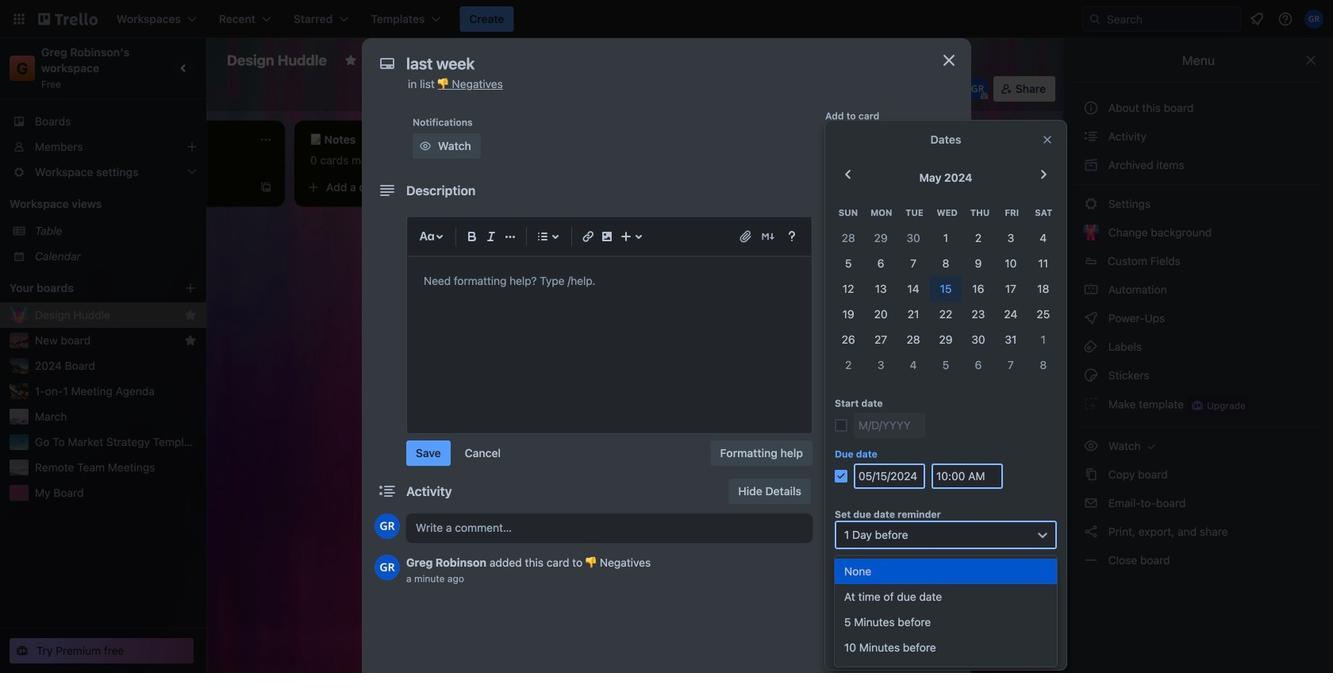 Task type: vqa. For each thing, say whether or not it's contained in the screenshot.
Starred Icon
yes



Task type: describe. For each thing, give the bounding box(es) containing it.
Main content area, start typing to enter text. text field
[[424, 271, 795, 291]]

4 row from the top
[[832, 276, 1060, 302]]

view markdown image
[[760, 229, 776, 244]]

6 row from the top
[[832, 327, 1060, 352]]

2 m/d/yyyy text field from the top
[[854, 464, 926, 489]]

italic ⌘i image
[[482, 227, 501, 246]]

close popover image
[[1041, 133, 1054, 146]]

create from template… image
[[936, 217, 949, 230]]

search image
[[1089, 13, 1102, 25]]

Write a comment text field
[[406, 514, 813, 542]]

Board name text field
[[219, 48, 335, 73]]

0 horizontal spatial greg robinson (gregrobinson96) image
[[375, 514, 400, 539]]

Add time text field
[[932, 464, 1003, 489]]

star or unstar board image
[[344, 54, 357, 67]]

add board image
[[184, 282, 197, 294]]

0 vertical spatial greg robinson (gregrobinson96) image
[[967, 78, 989, 100]]

1 m/d/yyyy text field from the top
[[854, 413, 926, 438]]

open information menu image
[[1278, 11, 1294, 27]]

0 notifications image
[[1248, 10, 1267, 29]]

create from template… image
[[260, 181, 272, 194]]



Task type: locate. For each thing, give the bounding box(es) containing it.
3 row from the top
[[832, 251, 1060, 276]]

Search field
[[1102, 8, 1241, 30]]

greg robinson (gregrobinson96) image
[[967, 78, 989, 100], [375, 555, 400, 580]]

lists image
[[533, 227, 552, 246]]

0 horizontal spatial greg robinson (gregrobinson96) image
[[375, 555, 400, 580]]

sm image
[[1083, 196, 1099, 212], [1083, 282, 1099, 298], [830, 291, 846, 306], [1083, 310, 1099, 326], [1083, 396, 1099, 412], [830, 514, 846, 530], [830, 546, 846, 562], [830, 578, 846, 594], [830, 617, 846, 633]]

7 row from the top
[[832, 352, 1060, 378]]

0 vertical spatial m/d/yyyy text field
[[854, 413, 926, 438]]

2 row from the top
[[832, 225, 1060, 251]]

editor toolbar
[[414, 224, 805, 249]]

5 row from the top
[[832, 302, 1060, 327]]

1 vertical spatial greg robinson (gregrobinson96) image
[[375, 514, 400, 539]]

1 vertical spatial greg robinson (gregrobinson96) image
[[375, 555, 400, 580]]

open help dialog image
[[783, 227, 802, 246]]

greg robinson (gregrobinson96) image
[[1305, 10, 1324, 29], [375, 514, 400, 539]]

close dialog image
[[940, 51, 959, 70]]

text styles image
[[418, 227, 437, 246]]

1 starred icon image from the top
[[184, 309, 197, 321]]

row
[[832, 200, 1060, 225], [832, 225, 1060, 251], [832, 251, 1060, 276], [832, 276, 1060, 302], [832, 302, 1060, 327], [832, 327, 1060, 352], [832, 352, 1060, 378]]

image image
[[598, 227, 617, 246]]

1 row from the top
[[832, 200, 1060, 225]]

link ⌘k image
[[579, 227, 598, 246]]

None text field
[[398, 49, 922, 78]]

cell
[[832, 225, 865, 251], [865, 225, 897, 251], [897, 225, 930, 251], [930, 225, 962, 251], [962, 225, 995, 251], [995, 225, 1027, 251], [1027, 225, 1060, 251], [832, 251, 865, 276], [865, 251, 897, 276], [897, 251, 930, 276], [930, 251, 962, 276], [962, 251, 995, 276], [995, 251, 1027, 276], [1027, 251, 1060, 276], [832, 276, 865, 302], [865, 276, 897, 302], [897, 276, 930, 302], [930, 276, 962, 302], [962, 276, 995, 302], [995, 276, 1027, 302], [1027, 276, 1060, 302], [832, 302, 865, 327], [865, 302, 897, 327], [897, 302, 930, 327], [930, 302, 962, 327], [962, 302, 995, 327], [995, 302, 1027, 327], [1027, 302, 1060, 327], [832, 327, 865, 352], [865, 327, 897, 352], [897, 327, 930, 352], [930, 327, 962, 352], [962, 327, 995, 352], [995, 327, 1027, 352], [1027, 327, 1060, 352], [832, 352, 865, 378], [865, 352, 897, 378], [897, 352, 930, 378], [930, 352, 962, 378], [962, 352, 995, 378], [995, 352, 1027, 378], [1027, 352, 1060, 378]]

more formatting image
[[501, 227, 520, 246]]

1 horizontal spatial greg robinson (gregrobinson96) image
[[967, 78, 989, 100]]

your boards with 8 items element
[[10, 279, 160, 298]]

grid
[[832, 200, 1060, 378]]

attach and insert link image
[[738, 229, 754, 244]]

starred icon image
[[184, 309, 197, 321], [184, 334, 197, 347]]

bold ⌘b image
[[463, 227, 482, 246]]

row group
[[832, 225, 1060, 378]]

labels image
[[830, 164, 846, 179]]

0 vertical spatial starred icon image
[[184, 309, 197, 321]]

1 horizontal spatial greg robinson (gregrobinson96) image
[[1305, 10, 1324, 29]]

sm image
[[710, 76, 732, 98], [1083, 129, 1099, 144], [418, 138, 433, 154], [1083, 157, 1099, 173], [1083, 339, 1099, 355], [1083, 368, 1099, 383], [1083, 438, 1099, 454], [1144, 438, 1160, 454], [1083, 467, 1099, 483], [1083, 495, 1099, 511], [1083, 524, 1099, 540], [1083, 552, 1099, 568]]

2 starred icon image from the top
[[184, 334, 197, 347]]

0 vertical spatial greg robinson (gregrobinson96) image
[[1305, 10, 1324, 29]]

1 vertical spatial m/d/yyyy text field
[[854, 464, 926, 489]]

primary element
[[0, 0, 1333, 38]]

1 vertical spatial starred icon image
[[184, 334, 197, 347]]

text formatting group
[[463, 227, 520, 246]]

M/D/YYYY text field
[[854, 413, 926, 438], [854, 464, 926, 489]]



